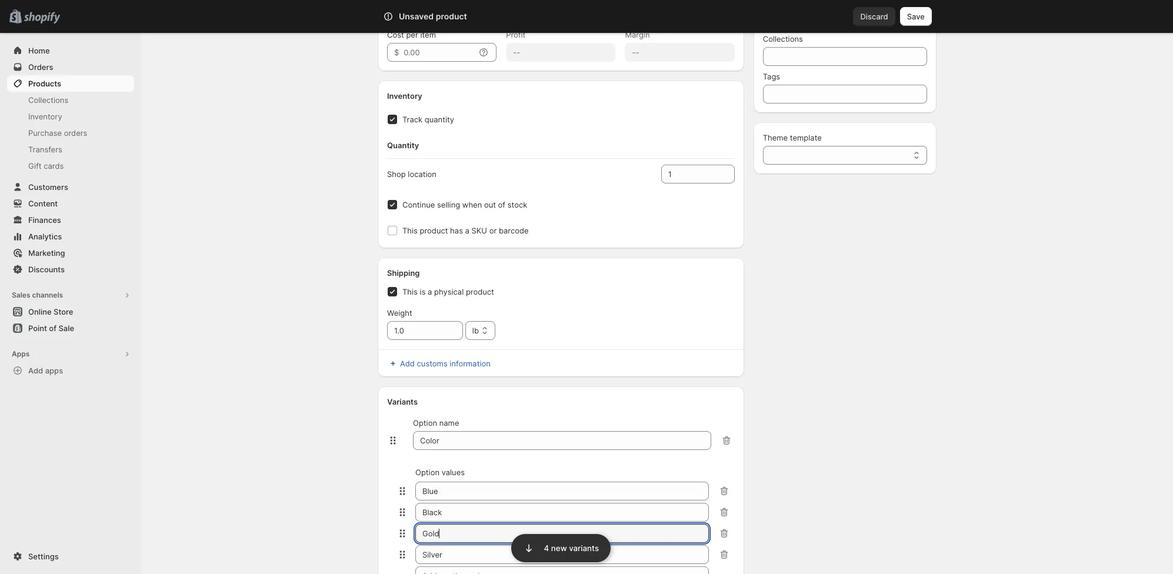 Task type: locate. For each thing, give the bounding box(es) containing it.
None number field
[[661, 165, 717, 184]]

save button
[[900, 7, 932, 26]]

discard button
[[853, 7, 895, 26]]

of
[[498, 200, 505, 209], [49, 324, 56, 333]]

1 vertical spatial inventory
[[28, 112, 62, 121]]

1 horizontal spatial inventory
[[387, 91, 422, 101]]

collections up tags
[[763, 34, 803, 44]]

this left is
[[402, 287, 418, 297]]

charge
[[402, 6, 429, 16]]

gift
[[28, 161, 42, 171]]

online store button
[[0, 304, 141, 320]]

4 new variants button
[[511, 533, 611, 563]]

apps
[[45, 366, 63, 375]]

add for add customs information
[[400, 359, 415, 368]]

option values
[[415, 468, 465, 477]]

1 horizontal spatial collections
[[763, 34, 803, 44]]

online store link
[[7, 304, 134, 320]]

shipping
[[387, 268, 420, 278]]

collections link
[[7, 92, 134, 108]]

a right the has
[[465, 226, 470, 235]]

0 horizontal spatial of
[[49, 324, 56, 333]]

inventory up track
[[387, 91, 422, 101]]

transfers link
[[7, 141, 134, 158]]

orders
[[28, 62, 53, 72]]

orders link
[[7, 59, 134, 75]]

this down "continue"
[[402, 226, 418, 235]]

1 this from the top
[[402, 226, 418, 235]]

2 this from the top
[[402, 287, 418, 297]]

option left name
[[413, 418, 437, 428]]

unsaved
[[399, 11, 434, 21]]

4 new variants
[[544, 544, 599, 553]]

this product has a sku or barcode
[[402, 226, 529, 235]]

transfers
[[28, 145, 62, 154]]

Profit text field
[[506, 43, 616, 62]]

inventory
[[387, 91, 422, 101], [28, 112, 62, 121]]

Add another value text field
[[415, 567, 709, 574]]

a right is
[[428, 287, 432, 297]]

add for add apps
[[28, 366, 43, 375]]

Size text field
[[413, 431, 711, 450]]

point of sale
[[28, 324, 74, 333]]

option for option values
[[415, 468, 440, 477]]

new
[[551, 544, 567, 553]]

option
[[413, 418, 437, 428], [415, 468, 440, 477]]

1 vertical spatial collections
[[28, 95, 68, 105]]

or
[[489, 226, 497, 235]]

1 horizontal spatial of
[[498, 200, 505, 209]]

discard
[[861, 12, 888, 21]]

lb
[[472, 326, 479, 335]]

of right out
[[498, 200, 505, 209]]

sku
[[472, 226, 487, 235]]

theme template
[[763, 133, 822, 142]]

analytics
[[28, 232, 62, 241]]

cards
[[44, 161, 64, 171]]

option name
[[413, 418, 459, 428]]

1 horizontal spatial a
[[465, 226, 470, 235]]

add
[[400, 359, 415, 368], [28, 366, 43, 375]]

customers
[[28, 182, 68, 192]]

point
[[28, 324, 47, 333]]

of left sale
[[49, 324, 56, 333]]

theme
[[763, 133, 788, 142]]

has
[[450, 226, 463, 235]]

Cost per item text field
[[404, 43, 476, 62]]

product
[[471, 6, 499, 16], [436, 11, 467, 21], [420, 226, 448, 235], [466, 287, 494, 297]]

0 horizontal spatial a
[[428, 287, 432, 297]]

0 horizontal spatial add
[[28, 366, 43, 375]]

1 vertical spatial of
[[49, 324, 56, 333]]

collections down products
[[28, 95, 68, 105]]

margin
[[625, 30, 650, 39]]

add apps button
[[7, 362, 134, 379]]

0 vertical spatial this
[[402, 226, 418, 235]]

apps
[[12, 350, 30, 358]]

add apps
[[28, 366, 63, 375]]

name
[[439, 418, 459, 428]]

add left apps
[[28, 366, 43, 375]]

charge tax on this product
[[402, 6, 499, 16]]

0 vertical spatial a
[[465, 226, 470, 235]]

1 vertical spatial this
[[402, 287, 418, 297]]

customers link
[[7, 179, 134, 195]]

template
[[790, 133, 822, 142]]

track quantity
[[402, 115, 454, 124]]

search button
[[416, 7, 757, 26]]

tags
[[763, 72, 780, 81]]

this
[[455, 6, 469, 16]]

0 vertical spatial of
[[498, 200, 505, 209]]

settings
[[28, 552, 59, 561]]

1 vertical spatial option
[[415, 468, 440, 477]]

weight
[[387, 308, 412, 318]]

selling
[[437, 200, 460, 209]]

inventory up purchase
[[28, 112, 62, 121]]

0 vertical spatial option
[[413, 418, 437, 428]]

0 vertical spatial inventory
[[387, 91, 422, 101]]

online
[[28, 307, 52, 317]]

variants
[[569, 544, 599, 553]]

add left customs
[[400, 359, 415, 368]]

1 horizontal spatial add
[[400, 359, 415, 368]]

this
[[402, 226, 418, 235], [402, 287, 418, 297]]

customs
[[417, 359, 448, 368]]

profit
[[506, 30, 526, 39]]

cost per item
[[387, 30, 436, 39]]

None text field
[[415, 482, 709, 501], [415, 503, 709, 522], [415, 524, 709, 543], [415, 482, 709, 501], [415, 503, 709, 522], [415, 524, 709, 543]]

point of sale link
[[7, 320, 134, 337]]

0 horizontal spatial inventory
[[28, 112, 62, 121]]

None text field
[[415, 545, 709, 564]]

option for option name
[[413, 418, 437, 428]]

option left values
[[415, 468, 440, 477]]

Margin text field
[[625, 43, 735, 62]]

home link
[[7, 42, 134, 59]]

finances
[[28, 215, 61, 225]]

products link
[[7, 75, 134, 92]]

gift cards
[[28, 161, 64, 171]]

stock
[[508, 200, 527, 209]]

1 vertical spatial a
[[428, 287, 432, 297]]



Task type: vqa. For each thing, say whether or not it's contained in the screenshot.
COST
yes



Task type: describe. For each thing, give the bounding box(es) containing it.
location
[[408, 169, 437, 179]]

continue
[[402, 200, 435, 209]]

save
[[907, 12, 925, 21]]

information
[[450, 359, 491, 368]]

physical
[[434, 287, 464, 297]]

shop
[[387, 169, 406, 179]]

this is a physical product
[[402, 287, 494, 297]]

search
[[435, 12, 461, 21]]

quantity
[[425, 115, 454, 124]]

store
[[54, 307, 73, 317]]

out
[[484, 200, 496, 209]]

purchase orders link
[[7, 125, 134, 141]]

inventory link
[[7, 108, 134, 125]]

values
[[442, 468, 465, 477]]

per
[[406, 30, 418, 39]]

sales
[[12, 291, 30, 300]]

settings link
[[7, 548, 134, 565]]

this for this is a physical product
[[402, 287, 418, 297]]

item
[[420, 30, 436, 39]]

this for this product has a sku or barcode
[[402, 226, 418, 235]]

analytics link
[[7, 228, 134, 245]]

Weight text field
[[387, 321, 463, 340]]

on
[[444, 6, 453, 16]]

marketing link
[[7, 245, 134, 261]]

4
[[544, 544, 549, 553]]

Tags text field
[[763, 85, 927, 104]]

sales channels
[[12, 291, 63, 300]]

sale
[[58, 324, 74, 333]]

add customs information button
[[380, 355, 742, 372]]

$
[[394, 48, 399, 57]]

orders
[[64, 128, 87, 138]]

barcode
[[499, 226, 529, 235]]

gift cards link
[[7, 158, 134, 174]]

home
[[28, 46, 50, 55]]

cost
[[387, 30, 404, 39]]

tax
[[431, 6, 442, 16]]

products
[[28, 79, 61, 88]]

add customs information
[[400, 359, 491, 368]]

marketing
[[28, 248, 65, 258]]

discounts link
[[7, 261, 134, 278]]

apps button
[[7, 346, 134, 362]]

0 horizontal spatial collections
[[28, 95, 68, 105]]

when
[[462, 200, 482, 209]]

shopify image
[[24, 12, 60, 24]]

sales channels button
[[7, 287, 134, 304]]

shop location
[[387, 169, 437, 179]]

purchase
[[28, 128, 62, 138]]

continue selling when out of stock
[[402, 200, 527, 209]]

purchase orders
[[28, 128, 87, 138]]

content
[[28, 199, 58, 208]]

channels
[[32, 291, 63, 300]]

online store
[[28, 307, 73, 317]]

point of sale button
[[0, 320, 141, 337]]

discounts
[[28, 265, 65, 274]]

variants
[[387, 397, 418, 407]]

content link
[[7, 195, 134, 212]]

finances link
[[7, 212, 134, 228]]

is
[[420, 287, 426, 297]]

unsaved product
[[399, 11, 467, 21]]

0 vertical spatial collections
[[763, 34, 803, 44]]

track
[[402, 115, 423, 124]]

quantity
[[387, 141, 419, 150]]

Collections text field
[[763, 47, 927, 66]]

of inside point of sale link
[[49, 324, 56, 333]]



